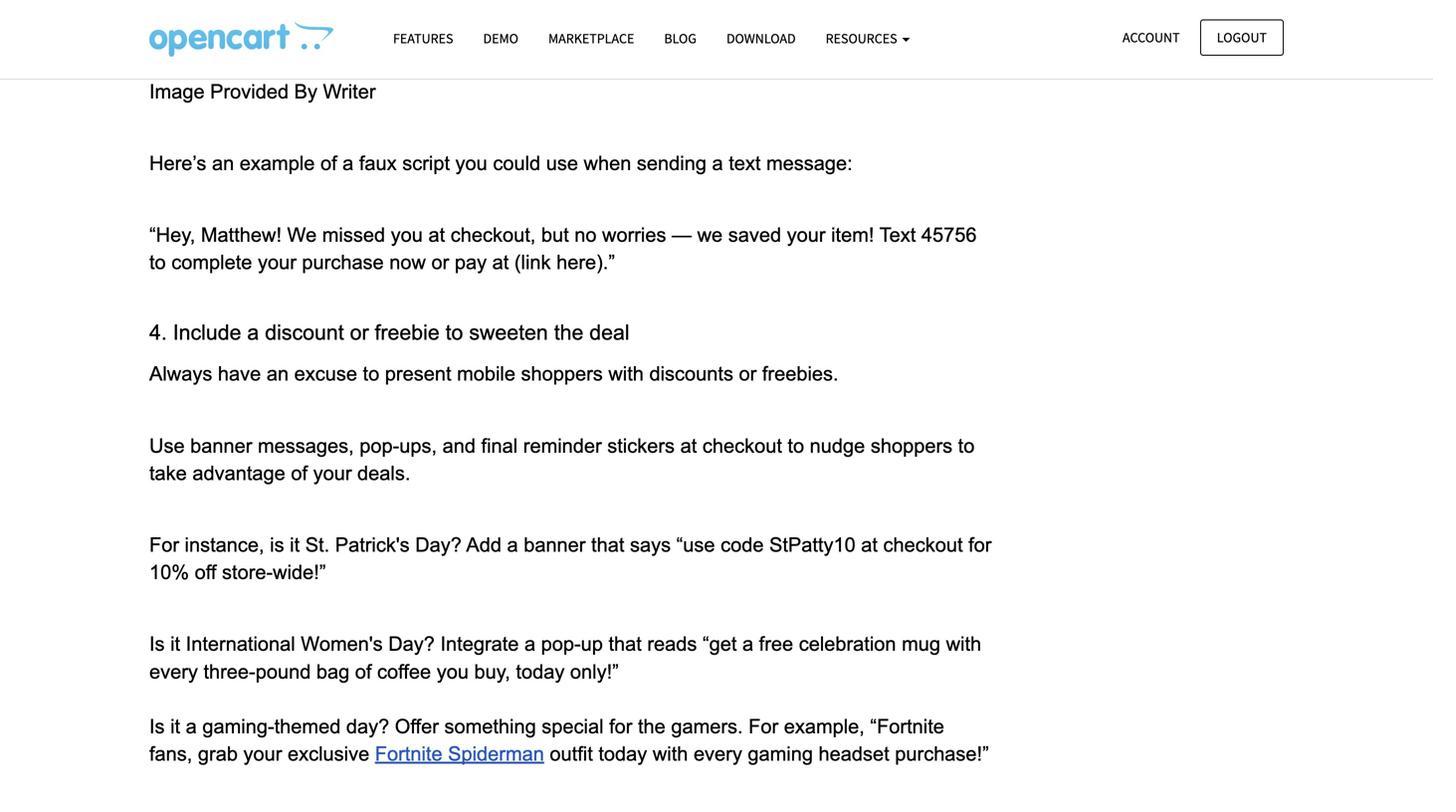 Task type: vqa. For each thing, say whether or not it's contained in the screenshot.
message:
yes



Task type: locate. For each thing, give the bounding box(es) containing it.
day? inside the for instance, is it st. patrick's day? add a banner that says "use code stpatty10 at checkout for 10% off store-wide!"
[[415, 534, 462, 556]]

gamers.
[[671, 716, 743, 738]]

2 horizontal spatial with
[[946, 633, 982, 655]]

0 vertical spatial every
[[149, 661, 198, 683]]

2 vertical spatial it
[[170, 716, 180, 738]]

a left text at the top right of the page
[[712, 152, 723, 174]]

0 horizontal spatial pop-
[[360, 435, 400, 457]]

or left pay
[[432, 252, 449, 273]]

a left faux
[[343, 152, 354, 174]]

and
[[443, 435, 476, 457]]

"hey,
[[149, 224, 195, 246]]

checkout,
[[451, 224, 536, 246]]

checkout
[[703, 435, 782, 457], [884, 534, 963, 556]]

download
[[727, 29, 796, 47]]

your down messages, at the left bottom of page
[[313, 462, 352, 484]]

it left international
[[170, 633, 180, 655]]

1 vertical spatial you
[[391, 224, 423, 246]]

1 horizontal spatial checkout
[[884, 534, 963, 556]]

for inside 'is it a gaming-themed day? offer something special for the gamers. for example, "fortnite fans, grab your exclusive'
[[609, 716, 633, 738]]

1 vertical spatial of
[[291, 462, 308, 484]]

image
[[149, 81, 205, 102]]

faux
[[359, 152, 397, 174]]

wide!"
[[273, 562, 326, 584]]

banner inside use banner messages, pop-ups, and final reminder stickers at checkout to nudge shoppers to take advantage of your deals.
[[190, 435, 252, 457]]

0 vertical spatial of
[[321, 152, 337, 174]]

your down gaming-
[[243, 743, 282, 765]]

it for international
[[170, 633, 180, 655]]

reads
[[648, 633, 697, 655]]

at right stickers
[[681, 435, 697, 457]]

7 unique ways to boost mobile shopping cart conversion rates image
[[149, 21, 334, 57]]

is
[[270, 534, 284, 556]]

it inside is it international women's day? integrate a pop-up that reads "get a free celebration mug with every three-pound bag of coffee you buy, today only!"
[[170, 633, 180, 655]]

0 vertical spatial day?
[[415, 534, 462, 556]]

1 vertical spatial shoppers
[[871, 435, 953, 457]]

1 horizontal spatial with
[[653, 743, 688, 765]]

here)."
[[557, 252, 615, 273]]

it inside the for instance, is it st. patrick's day? add a banner that says "use code stpatty10 at checkout for 10% off store-wide!"
[[290, 534, 300, 556]]

final
[[481, 435, 518, 457]]

1 vertical spatial checkout
[[884, 534, 963, 556]]

checkout inside the for instance, is it st. patrick's day? add a banner that says "use code stpatty10 at checkout for 10% off store-wide!"
[[884, 534, 963, 556]]

1 vertical spatial day?
[[389, 633, 435, 655]]

at left checkout,
[[429, 224, 445, 246]]

0 vertical spatial for
[[149, 534, 179, 556]]

only!"
[[570, 661, 619, 683]]

or
[[432, 252, 449, 273], [350, 320, 369, 344], [739, 363, 757, 385]]

every
[[149, 661, 198, 683], [694, 743, 743, 765]]

or left freebie
[[350, 320, 369, 344]]

an
[[212, 152, 234, 174], [267, 363, 289, 385]]

0 vertical spatial is
[[149, 633, 165, 655]]

purchase!"
[[895, 743, 989, 765]]

pop- up deals.
[[360, 435, 400, 457]]

fortnite spiderman outfit today with every gaming headset purchase!"
[[375, 743, 989, 765]]

today right outfit in the bottom left of the page
[[599, 743, 647, 765]]

it up fans,
[[170, 716, 180, 738]]

checkout down discounts
[[703, 435, 782, 457]]

1 vertical spatial the
[[638, 716, 666, 738]]

0 horizontal spatial or
[[350, 320, 369, 344]]

international
[[186, 633, 295, 655]]

of right bag at the left bottom
[[355, 661, 372, 683]]

at down checkout,
[[492, 252, 509, 273]]

fortnite spiderman link
[[375, 742, 544, 767]]

0 vertical spatial it
[[290, 534, 300, 556]]

at right the stpatty10
[[862, 534, 878, 556]]

use
[[546, 152, 578, 174]]

1 vertical spatial it
[[170, 633, 180, 655]]

it inside 'is it a gaming-themed day? offer something special for the gamers. for example, "fortnite fans, grab your exclusive'
[[170, 716, 180, 738]]

logout link
[[1201, 19, 1284, 56]]

1 vertical spatial today
[[599, 743, 647, 765]]

a up have
[[247, 320, 259, 344]]

pop- inside use banner messages, pop-ups, and final reminder stickers at checkout to nudge shoppers to take advantage of your deals.
[[360, 435, 400, 457]]

1 horizontal spatial an
[[267, 363, 289, 385]]

2 vertical spatial you
[[437, 661, 469, 683]]

for up gaming
[[749, 716, 779, 738]]

for up 10%
[[149, 534, 179, 556]]

free
[[759, 633, 794, 655]]

1 vertical spatial pop-
[[541, 633, 581, 655]]

0 vertical spatial today
[[516, 661, 565, 683]]

0 vertical spatial banner
[[190, 435, 252, 457]]

sweeten
[[469, 320, 548, 344]]

today right buy,
[[516, 661, 565, 683]]

0 vertical spatial pop-
[[360, 435, 400, 457]]

at inside the for instance, is it st. patrick's day? add a banner that says "use code stpatty10 at checkout for 10% off store-wide!"
[[862, 534, 878, 556]]

ups,
[[400, 435, 437, 457]]

0 horizontal spatial checkout
[[703, 435, 782, 457]]

with right mug
[[946, 633, 982, 655]]

that inside the for instance, is it st. patrick's day? add a banner that says "use code stpatty10 at checkout for 10% off store-wide!"
[[591, 534, 625, 556]]

blog link
[[650, 21, 712, 56]]

is it international women's day? integrate a pop-up that reads "get a free celebration mug with every three-pound bag of coffee you buy, today only!"
[[149, 633, 987, 683]]

with down the gamers.
[[653, 743, 688, 765]]

it right is
[[290, 534, 300, 556]]

is inside 'is it a gaming-themed day? offer something special for the gamers. for example, "fortnite fans, grab your exclusive'
[[149, 716, 165, 738]]

is down 10%
[[149, 633, 165, 655]]

0 horizontal spatial of
[[291, 462, 308, 484]]

your inside use banner messages, pop-ups, and final reminder stickers at checkout to nudge shoppers to take advantage of your deals.
[[313, 462, 352, 484]]

shoppers inside use banner messages, pop-ups, and final reminder stickers at checkout to nudge shoppers to take advantage of your deals.
[[871, 435, 953, 457]]

always have an excuse to present mobile shoppers with discounts or freebies.
[[149, 363, 844, 385]]

0 horizontal spatial the
[[554, 320, 584, 344]]

a inside the for instance, is it st. patrick's day? add a banner that says "use code stpatty10 at checkout for 10% off store-wide!"
[[507, 534, 518, 556]]

1 horizontal spatial every
[[694, 743, 743, 765]]

stickers
[[608, 435, 675, 457]]

the left deal at the top left of page
[[554, 320, 584, 344]]

1 is from the top
[[149, 633, 165, 655]]

0 vertical spatial or
[[432, 252, 449, 273]]

2 is from the top
[[149, 716, 165, 738]]

2 horizontal spatial or
[[739, 363, 757, 385]]

0 vertical spatial with
[[609, 363, 644, 385]]

use banner messages, pop-ups, and final reminder stickers at checkout to nudge shoppers to take advantage of your deals.
[[149, 435, 981, 484]]

item!
[[831, 224, 875, 246]]

1 vertical spatial banner
[[524, 534, 586, 556]]

here's
[[149, 152, 207, 174]]

1 horizontal spatial for
[[749, 716, 779, 738]]

shoppers down deal at the top left of page
[[521, 363, 603, 385]]

1 vertical spatial is
[[149, 716, 165, 738]]

1 vertical spatial with
[[946, 633, 982, 655]]

pay
[[455, 252, 487, 273]]

that inside is it international women's day? integrate a pop-up that reads "get a free celebration mug with every three-pound bag of coffee you buy, today only!"
[[609, 633, 642, 655]]

you up the now
[[391, 224, 423, 246]]

checkout up mug
[[884, 534, 963, 556]]

at inside use banner messages, pop-ups, and final reminder stickers at checkout to nudge shoppers to take advantage of your deals.
[[681, 435, 697, 457]]

up
[[581, 633, 603, 655]]

0 horizontal spatial for
[[609, 716, 633, 738]]

shoppers
[[521, 363, 603, 385], [871, 435, 953, 457]]

instance,
[[185, 534, 264, 556]]

day? up coffee
[[389, 633, 435, 655]]

every inside is it international women's day? integrate a pop-up that reads "get a free celebration mug with every three-pound bag of coffee you buy, today only!"
[[149, 661, 198, 683]]

example of a checkout code image
[[345, 0, 797, 71]]

0 horizontal spatial every
[[149, 661, 198, 683]]

you inside the "hey, matthew! we missed you at checkout, but no worries — we saved your item! text 45756 to complete your purchase now or pay at (link here)."
[[391, 224, 423, 246]]

0 horizontal spatial an
[[212, 152, 234, 174]]

saved
[[729, 224, 782, 246]]

is inside is it international women's day? integrate a pop-up that reads "get a free celebration mug with every three-pound bag of coffee you buy, today only!"
[[149, 633, 165, 655]]

gaming
[[748, 743, 813, 765]]

exclusive
[[288, 743, 370, 765]]

day? left add
[[415, 534, 462, 556]]

1 vertical spatial for
[[609, 716, 633, 738]]

fans,
[[149, 743, 193, 765]]

every left three-
[[149, 661, 198, 683]]

is up fans,
[[149, 716, 165, 738]]

provided
[[210, 81, 289, 102]]

with inside is it international women's day? integrate a pop-up that reads "get a free celebration mug with every three-pound bag of coffee you buy, today only!"
[[946, 633, 982, 655]]

1 horizontal spatial or
[[432, 252, 449, 273]]

0 horizontal spatial shoppers
[[521, 363, 603, 385]]

add
[[466, 534, 502, 556]]

celebration
[[799, 633, 897, 655]]

a inside 'is it a gaming-themed day? offer something special for the gamers. for example, "fortnite fans, grab your exclusive'
[[186, 716, 197, 738]]

or left freebies.
[[739, 363, 757, 385]]

"use
[[677, 534, 715, 556]]

banner right add
[[524, 534, 586, 556]]

0 horizontal spatial banner
[[190, 435, 252, 457]]

you
[[456, 152, 488, 174], [391, 224, 423, 246], [437, 661, 469, 683]]

store-
[[222, 562, 273, 584]]

4. include a discount or freebie to sweeten the deal
[[149, 320, 636, 344]]

special
[[542, 716, 604, 738]]

1 horizontal spatial shoppers
[[871, 435, 953, 457]]

2 vertical spatial with
[[653, 743, 688, 765]]

45756
[[922, 224, 977, 246]]

pop-
[[360, 435, 400, 457], [541, 633, 581, 655]]

example
[[240, 152, 315, 174]]

an right have
[[267, 363, 289, 385]]

that right up
[[609, 633, 642, 655]]

0 horizontal spatial for
[[149, 534, 179, 556]]

2 vertical spatial of
[[355, 661, 372, 683]]

shoppers right nudge
[[871, 435, 953, 457]]

features
[[393, 29, 454, 47]]

(link
[[515, 252, 551, 273]]

marketplace
[[549, 29, 635, 47]]

"fortnite
[[871, 716, 945, 738]]

coffee
[[377, 661, 431, 683]]

for instance, is it st. patrick's day? add a banner that says "use code stpatty10 at checkout for 10% off store-wide!"
[[149, 534, 998, 584]]

download link
[[712, 21, 811, 56]]

you down integrate
[[437, 661, 469, 683]]

here's an example of a faux script you could use when sending a text message:
[[149, 152, 853, 174]]

1 horizontal spatial banner
[[524, 534, 586, 556]]

0 horizontal spatial with
[[609, 363, 644, 385]]

of left faux
[[321, 152, 337, 174]]

1 horizontal spatial the
[[638, 716, 666, 738]]

0 vertical spatial that
[[591, 534, 625, 556]]

banner up advantage
[[190, 435, 252, 457]]

1 horizontal spatial pop-
[[541, 633, 581, 655]]

is for is it international women's day? integrate a pop-up that reads "get a free celebration mug with every three-pound bag of coffee you buy, today only!"
[[149, 633, 165, 655]]

1 vertical spatial or
[[350, 320, 369, 344]]

you right script
[[456, 152, 488, 174]]

0 vertical spatial checkout
[[703, 435, 782, 457]]

with down deal at the top left of page
[[609, 363, 644, 385]]

deals.
[[357, 462, 411, 484]]

a up fans,
[[186, 716, 197, 738]]

1 vertical spatial that
[[609, 633, 642, 655]]

message:
[[767, 152, 853, 174]]

banner
[[190, 435, 252, 457], [524, 534, 586, 556]]

a right add
[[507, 534, 518, 556]]

2 vertical spatial or
[[739, 363, 757, 385]]

every down the gamers.
[[694, 743, 743, 765]]

your left item!
[[787, 224, 826, 246]]

"hey, matthew! we missed you at checkout, but no worries — we saved your item! text 45756 to complete your purchase now or pay at (link here)."
[[149, 224, 983, 273]]

buy,
[[474, 661, 511, 683]]

marketplace link
[[534, 21, 650, 56]]

1 horizontal spatial for
[[969, 534, 992, 556]]

2 horizontal spatial of
[[355, 661, 372, 683]]

the up fortnite spiderman outfit today with every gaming headset purchase!"
[[638, 716, 666, 738]]

pop- up only!"
[[541, 633, 581, 655]]

demo
[[483, 29, 519, 47]]

worries
[[602, 224, 667, 246]]

today
[[516, 661, 565, 683], [599, 743, 647, 765]]

an right here's
[[212, 152, 234, 174]]

that left says
[[591, 534, 625, 556]]

it for a
[[170, 716, 180, 738]]

0 horizontal spatial today
[[516, 661, 565, 683]]

of down messages, at the left bottom of page
[[291, 462, 308, 484]]

1 vertical spatial for
[[749, 716, 779, 738]]

banner inside the for instance, is it st. patrick's day? add a banner that says "use code stpatty10 at checkout for 10% off store-wide!"
[[524, 534, 586, 556]]

0 vertical spatial for
[[969, 534, 992, 556]]



Task type: describe. For each thing, give the bounding box(es) containing it.
reminder
[[524, 435, 602, 457]]

something
[[445, 716, 536, 738]]

0 vertical spatial shoppers
[[521, 363, 603, 385]]

have
[[218, 363, 261, 385]]

day?
[[346, 716, 390, 738]]

grab
[[198, 743, 238, 765]]

we
[[287, 224, 317, 246]]

sending
[[637, 152, 707, 174]]

fortnite
[[375, 743, 443, 765]]

of inside is it international women's day? integrate a pop-up that reads "get a free celebration mug with every three-pound bag of coffee you buy, today only!"
[[355, 661, 372, 683]]

present
[[385, 363, 452, 385]]

writer
[[323, 81, 376, 102]]

logout
[[1217, 28, 1267, 46]]

outfit
[[550, 743, 593, 765]]

we
[[698, 224, 723, 246]]

missed
[[322, 224, 385, 246]]

for inside 'is it a gaming-themed day? offer something special for the gamers. for example, "fortnite fans, grab your exclusive'
[[749, 716, 779, 738]]

code
[[721, 534, 764, 556]]

the inside 'is it a gaming-themed day? offer something special for the gamers. for example, "fortnite fans, grab your exclusive'
[[638, 716, 666, 738]]

no
[[575, 224, 597, 246]]

advantage
[[193, 462, 286, 484]]

0 vertical spatial you
[[456, 152, 488, 174]]

is for is it a gaming-themed day? offer something special for the gamers. for example, "fortnite fans, grab your exclusive
[[149, 716, 165, 738]]

headset
[[819, 743, 890, 765]]

text
[[729, 152, 761, 174]]

account link
[[1106, 19, 1197, 56]]

10%
[[149, 562, 189, 584]]

a right integrate
[[525, 633, 536, 655]]

but
[[541, 224, 569, 246]]

1 horizontal spatial of
[[321, 152, 337, 174]]

deal
[[590, 320, 630, 344]]

text
[[880, 224, 916, 246]]

when
[[584, 152, 632, 174]]

features link
[[378, 21, 468, 56]]

resources link
[[811, 21, 925, 56]]

mobile
[[457, 363, 516, 385]]

spiderman
[[448, 743, 544, 765]]

freebies.
[[763, 363, 839, 385]]

integrate
[[441, 633, 519, 655]]

your down we
[[258, 252, 297, 273]]

you inside is it international women's day? integrate a pop-up that reads "get a free celebration mug with every three-pound bag of coffee you buy, today only!"
[[437, 661, 469, 683]]

checkout inside use banner messages, pop-ups, and final reminder stickers at checkout to nudge shoppers to take advantage of your deals.
[[703, 435, 782, 457]]

use
[[149, 435, 185, 457]]

image provided by writer
[[149, 81, 376, 102]]

demo link
[[468, 21, 534, 56]]

for inside the for instance, is it st. patrick's day? add a banner that says "use code stpatty10 at checkout for 10% off store-wide!"
[[969, 534, 992, 556]]

stpatty10
[[770, 534, 856, 556]]

nudge
[[810, 435, 866, 457]]

1 vertical spatial an
[[267, 363, 289, 385]]

matthew!
[[201, 224, 282, 246]]

bag
[[316, 661, 350, 683]]

example,
[[784, 716, 865, 738]]

three-
[[204, 661, 256, 683]]

for inside the for instance, is it st. patrick's day? add a banner that says "use code stpatty10 at checkout for 10% off store-wide!"
[[149, 534, 179, 556]]

"get
[[703, 633, 737, 655]]

off
[[195, 562, 217, 584]]

st.
[[305, 534, 330, 556]]

complete
[[171, 252, 252, 273]]

is it a gaming-themed day? offer something special for the gamers. for example, "fortnite fans, grab your exclusive
[[149, 716, 950, 765]]

script
[[402, 152, 450, 174]]

pop- inside is it international women's day? integrate a pop-up that reads "get a free celebration mug with every three-pound bag of coffee you buy, today only!"
[[541, 633, 581, 655]]

by
[[294, 81, 318, 102]]

purchase
[[302, 252, 384, 273]]

discounts
[[650, 363, 734, 385]]

to inside the "hey, matthew! we missed you at checkout, but no worries — we saved your item! text 45756 to complete your purchase now or pay at (link here)."
[[149, 252, 166, 273]]

0 vertical spatial an
[[212, 152, 234, 174]]

gaming-
[[202, 716, 274, 738]]

blog
[[664, 29, 697, 47]]

your inside 'is it a gaming-themed day? offer something special for the gamers. for example, "fortnite fans, grab your exclusive'
[[243, 743, 282, 765]]

1 vertical spatial every
[[694, 743, 743, 765]]

0 vertical spatial the
[[554, 320, 584, 344]]

messages,
[[258, 435, 354, 457]]

1 horizontal spatial today
[[599, 743, 647, 765]]

of inside use banner messages, pop-ups, and final reminder stickers at checkout to nudge shoppers to take advantage of your deals.
[[291, 462, 308, 484]]

mug
[[902, 633, 941, 655]]

could
[[493, 152, 541, 174]]

4.
[[149, 320, 167, 344]]

today inside is it international women's day? integrate a pop-up that reads "get a free celebration mug with every three-pound bag of coffee you buy, today only!"
[[516, 661, 565, 683]]

resources
[[826, 29, 901, 47]]

women's
[[301, 633, 383, 655]]

or inside the "hey, matthew! we missed you at checkout, but no worries — we saved your item! text 45756 to complete your purchase now or pay at (link here)."
[[432, 252, 449, 273]]

freebie
[[375, 320, 440, 344]]

a right "get
[[743, 633, 754, 655]]

offer
[[395, 716, 439, 738]]

always
[[149, 363, 212, 385]]

take
[[149, 462, 187, 484]]

day? inside is it international women's day? integrate a pop-up that reads "get a free celebration mug with every three-pound bag of coffee you buy, today only!"
[[389, 633, 435, 655]]

themed
[[274, 716, 341, 738]]



